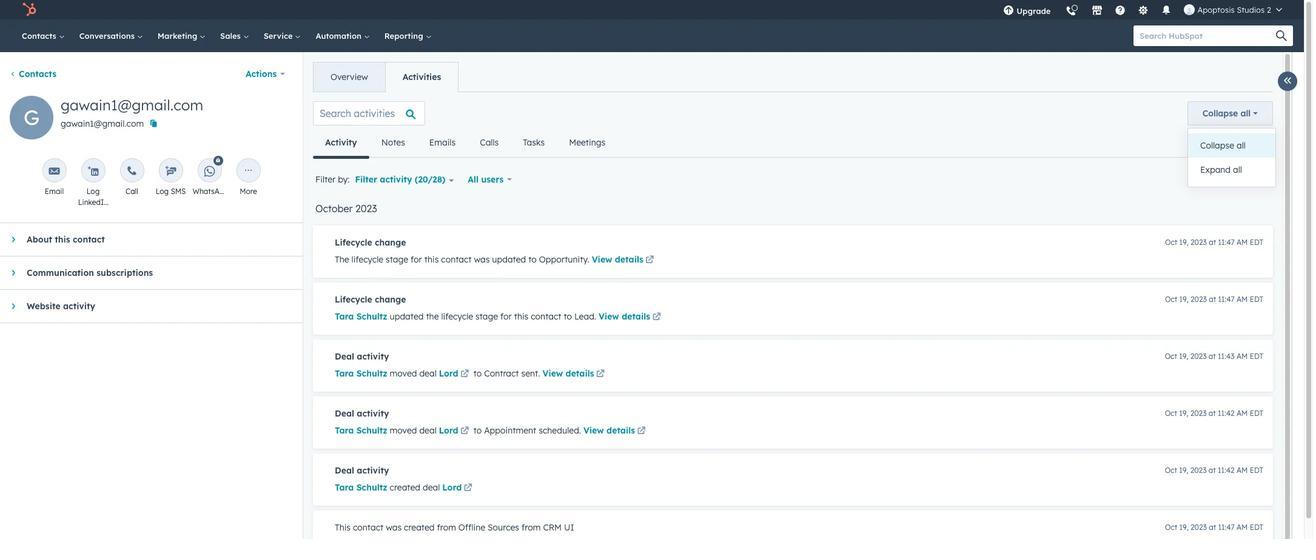 Task type: vqa. For each thing, say whether or not it's contained in the screenshot.
list box on the top right of page
yes



Task type: locate. For each thing, give the bounding box(es) containing it.
2 filter from the left
[[355, 174, 378, 185]]

0 vertical spatial tara schultz
[[335, 368, 388, 379]]

0 vertical spatial 11:47
[[1219, 238, 1235, 247]]

1 11:42 from the top
[[1219, 409, 1235, 418]]

0 vertical spatial collapse all
[[1203, 108, 1251, 119]]

collapse
[[1203, 108, 1239, 119], [1201, 140, 1235, 151]]

2 oct 19, 2023 at 11:42 am edt from the top
[[1166, 466, 1264, 475]]

0 vertical spatial 11:42
[[1219, 409, 1235, 418]]

upgrade
[[1017, 6, 1051, 16]]

0 vertical spatial for
[[411, 254, 422, 265]]

2 deal activity from the top
[[335, 408, 389, 419]]

2 caret image from the top
[[12, 269, 15, 277]]

0 vertical spatial oct 19, 2023 at 11:42 am edt
[[1166, 409, 1264, 418]]

0 vertical spatial deal
[[420, 368, 437, 379]]

1 change from the top
[[375, 237, 406, 248]]

0 vertical spatial deal
[[335, 351, 354, 362]]

contact down the message on the left of page
[[73, 234, 105, 245]]

expand
[[1201, 164, 1231, 175]]

0 vertical spatial lifecycle change
[[335, 237, 406, 248]]

1 edt from the top
[[1251, 238, 1264, 247]]

4 tara from the top
[[335, 483, 354, 493]]

1 moved from the top
[[390, 368, 417, 379]]

lifecycle for opportunity
[[335, 237, 372, 248]]

caret image inside website activity dropdown button
[[12, 303, 15, 310]]

was inside lifecycle change element
[[474, 254, 490, 265]]

users
[[482, 174, 504, 185]]

1 horizontal spatial filter
[[355, 174, 378, 185]]

collapse up collapse all button
[[1203, 108, 1239, 119]]

tara schultz image
[[1185, 4, 1196, 15]]

all users button
[[460, 168, 520, 192]]

this contact was created from offline sources from crm ui
[[335, 523, 575, 533]]

1 vertical spatial collapse
[[1201, 140, 1235, 151]]

collapse all
[[1203, 108, 1251, 119], [1201, 140, 1247, 151]]

0 vertical spatial was
[[474, 254, 490, 265]]

0 horizontal spatial was
[[386, 523, 402, 533]]

all up collapse all button
[[1241, 108, 1251, 119]]

2 am from the top
[[1237, 295, 1249, 304]]

hubspot image
[[22, 2, 36, 17]]

0 vertical spatial moved
[[390, 368, 417, 379]]

activity for 3rd deal activity element from the top
[[357, 466, 389, 476]]

edt
[[1251, 238, 1264, 247], [1251, 295, 1264, 304], [1251, 352, 1264, 361], [1251, 409, 1264, 418], [1251, 466, 1264, 475], [1251, 523, 1264, 532]]

1 horizontal spatial this
[[425, 254, 439, 265]]

2 lifecycle from the top
[[335, 294, 372, 305]]

2 horizontal spatial this
[[514, 311, 529, 322]]

link opens in a new window image
[[653, 311, 661, 325], [653, 313, 661, 322], [461, 368, 469, 382], [461, 370, 469, 379], [597, 370, 605, 379], [638, 425, 646, 439], [638, 427, 646, 436], [464, 484, 473, 493]]

0 vertical spatial this
[[55, 234, 70, 245]]

.
[[588, 254, 590, 265], [595, 311, 597, 322], [539, 368, 540, 379], [580, 425, 581, 436]]

2 vertical spatial deal
[[335, 466, 354, 476]]

1 vertical spatial caret image
[[12, 269, 15, 277]]

all for collapse all button
[[1238, 140, 1247, 151]]

view details right sent
[[543, 368, 595, 379]]

2 vertical spatial lord link
[[443, 482, 475, 496]]

0 horizontal spatial filter
[[316, 174, 336, 185]]

contacts link
[[15, 19, 72, 52], [10, 69, 56, 80]]

moved for to appointment scheduled .
[[390, 425, 417, 436]]

deal activity element
[[313, 340, 1274, 392], [313, 397, 1274, 449], [313, 454, 1274, 506]]

1 lifecycle change from the top
[[335, 237, 406, 248]]

all inside button
[[1234, 164, 1243, 175]]

2 vertical spatial deal activity element
[[313, 454, 1274, 506]]

2 vertical spatial all
[[1234, 164, 1243, 175]]

1 vertical spatial moved
[[390, 425, 417, 436]]

11:47
[[1219, 238, 1235, 247], [1219, 295, 1235, 304], [1219, 523, 1235, 532]]

website
[[27, 301, 60, 312]]

lord link left appointment
[[439, 425, 471, 439]]

call image
[[127, 166, 137, 177]]

was up the tara schultz updated the lifecycle stage for this contact to lead .
[[474, 254, 490, 265]]

all inside popup button
[[1241, 108, 1251, 119]]

2023
[[356, 203, 377, 215], [1191, 238, 1208, 247], [1191, 295, 1208, 304], [1191, 352, 1207, 361], [1191, 409, 1207, 418], [1191, 466, 1207, 475], [1191, 523, 1208, 532]]

0 horizontal spatial log
[[87, 187, 100, 196]]

0 vertical spatial gawain1@gmail.com
[[61, 96, 203, 114]]

settings link
[[1132, 0, 1157, 19]]

upgrade image
[[1004, 5, 1015, 16]]

all up expand all button
[[1238, 140, 1247, 151]]

1 vertical spatial 11:42
[[1219, 466, 1235, 475]]

1 vertical spatial collapse all
[[1201, 140, 1247, 151]]

3 edt from the top
[[1251, 352, 1264, 361]]

to left lead
[[564, 311, 572, 322]]

to left opportunity
[[529, 254, 537, 265]]

this right about
[[55, 234, 70, 245]]

1 deal from the top
[[335, 351, 354, 362]]

overview link
[[314, 63, 385, 92]]

1 deal activity from the top
[[335, 351, 389, 362]]

view details link
[[592, 254, 657, 268], [599, 311, 663, 325], [543, 368, 607, 382], [584, 425, 648, 439]]

3 am from the top
[[1237, 352, 1249, 361]]

1 vertical spatial 11:47
[[1219, 295, 1235, 304]]

4 edt from the top
[[1251, 409, 1264, 418]]

this
[[55, 234, 70, 245], [425, 254, 439, 265], [514, 311, 529, 322]]

2 log from the left
[[156, 187, 169, 196]]

link opens in a new window image
[[646, 254, 654, 268], [646, 256, 654, 265], [597, 368, 605, 382], [461, 425, 469, 439], [461, 427, 469, 436], [464, 482, 473, 496]]

navigation containing activity
[[313, 128, 618, 159]]

2 oct 19, 2023 at 11:47 am edt from the top
[[1166, 295, 1264, 304]]

0 vertical spatial contacts
[[22, 31, 59, 41]]

oct 19, 2023 at 11:47 am edt
[[1166, 238, 1264, 247], [1166, 295, 1264, 304], [1166, 523, 1264, 532]]

navigation
[[313, 62, 459, 92], [313, 128, 618, 159]]

0 vertical spatial stage
[[386, 254, 409, 265]]

caret image for website activity
[[12, 303, 15, 310]]

am for first lifecycle change element from the bottom
[[1237, 295, 1249, 304]]

more
[[240, 187, 257, 196]]

oct 19, 2023 at 11:42 am edt
[[1166, 409, 1264, 418], [1166, 466, 1264, 475]]

0 vertical spatial updated
[[492, 254, 526, 265]]

1 vertical spatial lifecycle change element
[[313, 283, 1274, 335]]

0 vertical spatial contacts link
[[15, 19, 72, 52]]

Search activities search field
[[313, 101, 425, 126]]

oct for third deal activity element from the bottom of the october 2023 feed
[[1166, 352, 1178, 361]]

1 horizontal spatial was
[[474, 254, 490, 265]]

4 tara schultz button from the top
[[335, 481, 388, 495]]

oct for second deal activity element from the top of the october 2023 feed
[[1166, 409, 1178, 418]]

2 vertical spatial oct 19, 2023 at 11:47 am edt
[[1166, 523, 1264, 532]]

1 horizontal spatial updated
[[492, 254, 526, 265]]

filter activity (20/28)
[[355, 174, 446, 185]]

view right scheduled
[[584, 425, 604, 436]]

5 am from the top
[[1237, 466, 1249, 475]]

1 vertical spatial deal
[[420, 425, 437, 436]]

2 navigation from the top
[[313, 128, 618, 159]]

navigation up all
[[313, 128, 618, 159]]

filter for filter by:
[[316, 174, 336, 185]]

2 deal from the top
[[335, 408, 354, 419]]

1 oct 19, 2023 at 11:47 am edt from the top
[[1166, 238, 1264, 247]]

updated left the
[[390, 311, 424, 322]]

caret image inside about this contact dropdown button
[[12, 236, 15, 243]]

3 caret image from the top
[[12, 303, 15, 310]]

contact
[[73, 234, 105, 245], [441, 254, 472, 265], [531, 311, 562, 322], [353, 523, 384, 533]]

19,
[[1180, 238, 1189, 247], [1180, 295, 1189, 304], [1180, 352, 1189, 361], [1180, 409, 1189, 418], [1180, 466, 1189, 475], [1180, 523, 1189, 532]]

2 change from the top
[[375, 294, 406, 305]]

contract
[[484, 368, 519, 379]]

service
[[264, 31, 295, 41]]

for
[[411, 254, 422, 265], [501, 311, 512, 322]]

sent
[[522, 368, 539, 379]]

log sms image
[[165, 166, 176, 177]]

automation link
[[309, 19, 377, 52]]

settings image
[[1139, 5, 1150, 16]]

website activity
[[27, 301, 95, 312]]

2 edt from the top
[[1251, 295, 1264, 304]]

caret image left the communication
[[12, 269, 15, 277]]

this up the
[[425, 254, 439, 265]]

0 vertical spatial deal activity
[[335, 351, 389, 362]]

1 caret image from the top
[[12, 236, 15, 243]]

lord for to contract sent .
[[439, 368, 459, 379]]

from left crm
[[522, 523, 541, 533]]

2 vertical spatial deal activity
[[335, 466, 389, 476]]

log up linkedin
[[87, 187, 100, 196]]

collapse up the expand
[[1201, 140, 1235, 151]]

updated left opportunity
[[492, 254, 526, 265]]

to left appointment
[[474, 425, 482, 436]]

0 vertical spatial change
[[375, 237, 406, 248]]

1 lifecycle from the top
[[335, 237, 372, 248]]

4 am from the top
[[1237, 409, 1249, 418]]

1 vertical spatial created
[[404, 523, 435, 533]]

search image
[[1277, 30, 1288, 41]]

email
[[45, 187, 64, 196]]

1 vertical spatial lifecycle
[[441, 311, 473, 322]]

1 11:47 from the top
[[1219, 238, 1235, 247]]

3 oct 19, 2023 at 11:47 am edt from the top
[[1166, 523, 1264, 532]]

contact left lead
[[531, 311, 562, 322]]

navigation up search activities search box
[[313, 62, 459, 92]]

1 log from the left
[[87, 187, 100, 196]]

lifecycle change for updated the lifecycle stage for this contact to
[[335, 294, 406, 305]]

5 edt from the top
[[1251, 466, 1264, 475]]

oct
[[1166, 238, 1178, 247], [1166, 295, 1178, 304], [1166, 352, 1178, 361], [1166, 409, 1178, 418], [1166, 466, 1178, 475], [1166, 523, 1178, 532]]

lord link left contract
[[439, 368, 471, 382]]

navigation containing overview
[[313, 62, 459, 92]]

view right sent
[[543, 368, 563, 379]]

0 vertical spatial deal activity element
[[313, 340, 1274, 392]]

1 filter from the left
[[316, 174, 336, 185]]

october 2023
[[316, 203, 377, 215]]

caret image
[[12, 236, 15, 243], [12, 269, 15, 277], [12, 303, 15, 310]]

0 horizontal spatial for
[[411, 254, 422, 265]]

lifecycle change element
[[313, 226, 1274, 278], [313, 283, 1274, 335]]

oct 19, 2023 at 11:47 am edt for lead
[[1166, 295, 1264, 304]]

was
[[474, 254, 490, 265], [386, 523, 402, 533]]

to
[[529, 254, 537, 265], [564, 311, 572, 322], [474, 368, 482, 379], [474, 425, 482, 436]]

caret image left website
[[12, 303, 15, 310]]

0 horizontal spatial stage
[[386, 254, 409, 265]]

this up sent
[[514, 311, 529, 322]]

view details
[[592, 254, 644, 265], [599, 311, 651, 322], [543, 368, 595, 379], [584, 425, 636, 436]]

log for log linkedin message
[[87, 187, 100, 196]]

lifecycle
[[335, 237, 372, 248], [335, 294, 372, 305]]

filter left by:
[[316, 174, 336, 185]]

deal
[[335, 351, 354, 362], [335, 408, 354, 419], [335, 466, 354, 476]]

this
[[335, 523, 351, 533]]

october
[[316, 203, 353, 215]]

collapse inside popup button
[[1203, 108, 1239, 119]]

2 vertical spatial 11:47
[[1219, 523, 1235, 532]]

lifecycle change down the
[[335, 294, 406, 305]]

list box
[[1189, 129, 1276, 187]]

lifecycle change up the
[[335, 237, 406, 248]]

3 19, from the top
[[1180, 352, 1189, 361]]

1 horizontal spatial log
[[156, 187, 169, 196]]

lifecycle down the
[[335, 294, 372, 305]]

1 vertical spatial all
[[1238, 140, 1247, 151]]

change
[[375, 237, 406, 248], [375, 294, 406, 305]]

sms
[[171, 187, 186, 196]]

studios
[[1238, 5, 1266, 15]]

menu containing apoptosis studios 2
[[997, 0, 1290, 24]]

0 vertical spatial lord link
[[439, 368, 471, 382]]

view details right lead
[[599, 311, 651, 322]]

marketing link
[[150, 19, 213, 52]]

log left the sms at the top of page
[[156, 187, 169, 196]]

11:42
[[1219, 409, 1235, 418], [1219, 466, 1235, 475]]

1 horizontal spatial from
[[522, 523, 541, 533]]

filter right by:
[[355, 174, 378, 185]]

0 vertical spatial lord
[[439, 368, 459, 379]]

hubspot link
[[15, 2, 46, 17]]

caret image for communication subscriptions
[[12, 269, 15, 277]]

about this contact button
[[0, 223, 291, 256]]

collapse inside button
[[1201, 140, 1235, 151]]

lord link
[[439, 368, 471, 382], [439, 425, 471, 439], [443, 482, 475, 496]]

1 vertical spatial lord link
[[439, 425, 471, 439]]

all
[[468, 174, 479, 185]]

0 vertical spatial navigation
[[313, 62, 459, 92]]

to contract sent .
[[474, 368, 543, 379]]

this inside dropdown button
[[55, 234, 70, 245]]

1 vertical spatial stage
[[476, 311, 498, 322]]

1 tara from the top
[[335, 311, 354, 322]]

1 vertical spatial deal
[[335, 408, 354, 419]]

1 tara schultz from the top
[[335, 368, 388, 379]]

filter by:
[[316, 174, 350, 185]]

2 schultz from the top
[[357, 368, 388, 379]]

log inside the log linkedin message
[[87, 187, 100, 196]]

at
[[1210, 238, 1217, 247], [1210, 295, 1217, 304], [1209, 352, 1217, 361], [1210, 409, 1217, 418], [1210, 466, 1217, 475], [1210, 523, 1217, 532]]

1 oct 19, 2023 at 11:42 am edt from the top
[[1166, 409, 1264, 418]]

2 vertical spatial caret image
[[12, 303, 15, 310]]

communication subscriptions
[[27, 268, 153, 279]]

1 am from the top
[[1237, 238, 1249, 247]]

tara
[[335, 311, 354, 322], [335, 368, 354, 379], [335, 425, 354, 436], [335, 483, 354, 493]]

lord link up this contact was created from offline sources from crm ui
[[443, 482, 475, 496]]

Search HubSpot search field
[[1134, 25, 1283, 46]]

0 vertical spatial lifecycle change element
[[313, 226, 1274, 278]]

1 vertical spatial deal activity element
[[313, 397, 1274, 449]]

caret image left about
[[12, 236, 15, 243]]

from
[[437, 523, 456, 533], [522, 523, 541, 533]]

activity
[[325, 137, 357, 148]]

1 vertical spatial gawain1@gmail.com
[[61, 118, 144, 129]]

0 vertical spatial created
[[390, 483, 421, 493]]

message
[[78, 209, 109, 218]]

1 vertical spatial deal activity
[[335, 408, 389, 419]]

more image
[[243, 166, 254, 177]]

notes button
[[369, 128, 417, 157]]

0 horizontal spatial from
[[437, 523, 456, 533]]

oct 19, 2023 at 11:47 am edt for .
[[1166, 238, 1264, 247]]

2 lifecycle change from the top
[[335, 294, 406, 305]]

2 11:47 from the top
[[1219, 295, 1235, 304]]

caret image inside the communication subscriptions dropdown button
[[12, 269, 15, 277]]

2
[[1268, 5, 1272, 15]]

deal for to appointment scheduled .
[[335, 408, 354, 419]]

0 vertical spatial lifecycle
[[352, 254, 384, 265]]

2 tara schultz from the top
[[335, 425, 388, 436]]

1 vertical spatial tara schultz
[[335, 425, 388, 436]]

1 vertical spatial oct 19, 2023 at 11:42 am edt
[[1166, 466, 1264, 475]]

collapse all up expand all
[[1201, 140, 1247, 151]]

0 horizontal spatial this
[[55, 234, 70, 245]]

1 vertical spatial lord
[[439, 425, 459, 436]]

1 vertical spatial change
[[375, 294, 406, 305]]

stage
[[386, 254, 409, 265], [476, 311, 498, 322]]

1 navigation from the top
[[313, 62, 459, 92]]

5 19, from the top
[[1180, 466, 1189, 475]]

conversations link
[[72, 19, 150, 52]]

lifecycle up the
[[335, 237, 372, 248]]

1 horizontal spatial for
[[501, 311, 512, 322]]

0 vertical spatial lifecycle
[[335, 237, 372, 248]]

oct for 3rd deal activity element from the top
[[1166, 466, 1178, 475]]

1 19, from the top
[[1180, 238, 1189, 247]]

1 vertical spatial navigation
[[313, 128, 618, 159]]

collapse all button
[[1188, 101, 1274, 126]]

subscriptions
[[97, 268, 153, 279]]

2 tara from the top
[[335, 368, 354, 379]]

am
[[1237, 238, 1249, 247], [1237, 295, 1249, 304], [1237, 352, 1249, 361], [1237, 409, 1249, 418], [1237, 466, 1249, 475], [1237, 523, 1249, 532]]

2 moved from the top
[[390, 425, 417, 436]]

am for 2nd lifecycle change element from the bottom
[[1237, 238, 1249, 247]]

to left contract
[[474, 368, 482, 379]]

all right the expand
[[1234, 164, 1243, 175]]

1 vertical spatial oct 19, 2023 at 11:47 am edt
[[1166, 295, 1264, 304]]

3 deal activity element from the top
[[313, 454, 1274, 506]]

1 vertical spatial lifecycle
[[335, 294, 372, 305]]

1 vertical spatial was
[[386, 523, 402, 533]]

gawain1@gmail.com
[[61, 96, 203, 114], [61, 118, 144, 129]]

details
[[615, 254, 644, 265], [622, 311, 651, 322], [566, 368, 595, 379], [607, 425, 636, 436]]

0 horizontal spatial updated
[[390, 311, 424, 322]]

schultz
[[357, 311, 388, 322], [357, 368, 388, 379], [357, 425, 388, 436], [357, 483, 388, 493]]

2 19, from the top
[[1180, 295, 1189, 304]]

all inside button
[[1238, 140, 1247, 151]]

log
[[87, 187, 100, 196], [156, 187, 169, 196]]

view
[[592, 254, 613, 265], [599, 311, 620, 322], [543, 368, 563, 379], [584, 425, 604, 436]]

tara schultz for to appointment scheduled .
[[335, 425, 388, 436]]

0 vertical spatial caret image
[[12, 236, 15, 243]]

0 vertical spatial all
[[1241, 108, 1251, 119]]

activity
[[380, 174, 412, 185], [63, 301, 95, 312], [357, 351, 389, 362], [357, 408, 389, 419], [357, 466, 389, 476]]

menu
[[997, 0, 1290, 24]]

0 vertical spatial oct 19, 2023 at 11:47 am edt
[[1166, 238, 1264, 247]]

(20/28)
[[415, 174, 446, 185]]

collapse all up collapse all button
[[1203, 108, 1251, 119]]

4 19, from the top
[[1180, 409, 1189, 418]]

0 vertical spatial collapse
[[1203, 108, 1239, 119]]

2 tara schultz button from the top
[[335, 367, 388, 381]]

1 vertical spatial lifecycle change
[[335, 294, 406, 305]]

was down tara schultz created deal
[[386, 523, 402, 533]]

deal
[[420, 368, 437, 379], [420, 425, 437, 436], [423, 483, 440, 493]]

from left offline
[[437, 523, 456, 533]]

lifecycle
[[352, 254, 384, 265], [441, 311, 473, 322]]

3 tara from the top
[[335, 425, 354, 436]]



Task type: describe. For each thing, give the bounding box(es) containing it.
tasks
[[523, 137, 545, 148]]

oct 19, 2023 at 11:42 am edt for second deal activity element from the top of the october 2023 feed
[[1166, 409, 1264, 418]]

1 deal activity element from the top
[[313, 340, 1274, 392]]

1 vertical spatial updated
[[390, 311, 424, 322]]

the
[[335, 254, 349, 265]]

3 deal from the top
[[335, 466, 354, 476]]

calls
[[480, 137, 499, 148]]

emails
[[430, 137, 456, 148]]

whatsapp image
[[204, 166, 215, 177]]

tara schultz updated the lifecycle stage for this contact to lead .
[[335, 311, 599, 322]]

calling icon image
[[1067, 6, 1078, 17]]

tasks button
[[511, 128, 557, 157]]

lord for to appointment scheduled .
[[439, 425, 459, 436]]

contact up the tara schultz updated the lifecycle stage for this contact to lead .
[[441, 254, 472, 265]]

log for log sms
[[156, 187, 169, 196]]

activities
[[403, 72, 441, 83]]

contact inside dropdown button
[[73, 234, 105, 245]]

website activity button
[[0, 290, 291, 323]]

meetings
[[569, 137, 606, 148]]

activity for third deal activity element from the bottom of the october 2023 feed
[[357, 351, 389, 362]]

1 tara schultz button from the top
[[335, 310, 388, 324]]

help button
[[1111, 0, 1132, 19]]

service link
[[257, 19, 309, 52]]

reporting
[[385, 31, 426, 41]]

all for expand all button
[[1234, 164, 1243, 175]]

activities link
[[385, 63, 458, 92]]

opportunity
[[539, 254, 588, 265]]

communication subscriptions button
[[0, 257, 286, 290]]

caret image for about this contact
[[12, 236, 15, 243]]

lead
[[575, 311, 595, 322]]

2 vertical spatial this
[[514, 311, 529, 322]]

notes
[[382, 137, 405, 148]]

appointment
[[484, 425, 537, 436]]

conversations
[[79, 31, 137, 41]]

to appointment scheduled .
[[474, 425, 584, 436]]

deal for to appointment scheduled .
[[420, 425, 437, 436]]

calling icon button
[[1062, 1, 1082, 19]]

oct 19, 2023 at 11:42 am edt for 3rd deal activity element from the top
[[1166, 466, 1264, 475]]

1 vertical spatial contacts
[[19, 69, 56, 80]]

oct for first lifecycle change element from the bottom
[[1166, 295, 1178, 304]]

the lifecycle stage for this contact was updated to opportunity .
[[335, 254, 592, 265]]

1 gawain1@gmail.com from the top
[[61, 96, 203, 114]]

oct for 2nd lifecycle change element from the bottom
[[1166, 238, 1178, 247]]

scheduled
[[539, 425, 580, 436]]

apoptosis studios 2 button
[[1178, 0, 1290, 19]]

collapse all inside collapse all popup button
[[1203, 108, 1251, 119]]

ui
[[564, 523, 575, 533]]

am for third deal activity element from the bottom of the october 2023 feed
[[1237, 352, 1249, 361]]

notifications image
[[1162, 5, 1173, 16]]

about
[[27, 234, 52, 245]]

1 horizontal spatial stage
[[476, 311, 498, 322]]

tara schultz created deal
[[335, 483, 440, 493]]

2 from from the left
[[522, 523, 541, 533]]

call
[[126, 187, 138, 196]]

communication
[[27, 268, 94, 279]]

lifecycle change for opportunity
[[335, 237, 406, 248]]

6 19, from the top
[[1180, 523, 1189, 532]]

lord link for to appointment scheduled .
[[439, 425, 471, 439]]

log linkedin message image
[[88, 166, 99, 177]]

navigation inside october 2023 feed
[[313, 128, 618, 159]]

lord link for to contract sent .
[[439, 368, 471, 382]]

search button
[[1271, 25, 1294, 46]]

2 vertical spatial deal
[[423, 483, 440, 493]]

tara schultz for to contract sent .
[[335, 368, 388, 379]]

am for 3rd deal activity element from the top
[[1237, 466, 1249, 475]]

overview
[[331, 72, 368, 83]]

all users
[[468, 174, 504, 185]]

apoptosis
[[1198, 5, 1236, 15]]

apoptosis studios 2
[[1198, 5, 1272, 15]]

deal activity for to appointment scheduled .
[[335, 408, 389, 419]]

reporting link
[[377, 19, 439, 52]]

1 schultz from the top
[[357, 311, 388, 322]]

filter for filter activity (20/28)
[[355, 174, 378, 185]]

2 11:42 from the top
[[1219, 466, 1235, 475]]

log linkedin message
[[78, 187, 109, 218]]

collapse all inside collapse all button
[[1201, 140, 1247, 151]]

sales
[[220, 31, 243, 41]]

view details right scheduled
[[584, 425, 636, 436]]

moved for to contract sent .
[[390, 368, 417, 379]]

1 vertical spatial this
[[425, 254, 439, 265]]

1 horizontal spatial lifecycle
[[441, 311, 473, 322]]

calls button
[[468, 128, 511, 157]]

2 lifecycle change element from the top
[[313, 283, 1274, 335]]

3 11:47 from the top
[[1219, 523, 1235, 532]]

11:47 for lead
[[1219, 295, 1235, 304]]

marketplaces button
[[1085, 0, 1111, 19]]

1 from from the left
[[437, 523, 456, 533]]

expand all button
[[1189, 158, 1276, 182]]

4 schultz from the top
[[357, 483, 388, 493]]

2 vertical spatial lord
[[443, 483, 462, 493]]

lifecycle for updated the lifecycle stage for this contact to
[[335, 294, 372, 305]]

view right lead
[[599, 311, 620, 322]]

marketplaces image
[[1093, 5, 1104, 16]]

1 lifecycle change element from the top
[[313, 226, 1274, 278]]

oct 19, 2023 at 11:43 am edt
[[1166, 352, 1264, 361]]

change for updated the lifecycle stage for this contact to
[[375, 294, 406, 305]]

the
[[426, 311, 439, 322]]

1 vertical spatial for
[[501, 311, 512, 322]]

activity inside website activity dropdown button
[[63, 301, 95, 312]]

crm
[[543, 523, 562, 533]]

2 gawain1@gmail.com from the top
[[61, 118, 144, 129]]

actions
[[246, 69, 277, 80]]

help image
[[1116, 5, 1127, 16]]

expand all
[[1201, 164, 1243, 175]]

11:43
[[1219, 352, 1235, 361]]

11:47 for .
[[1219, 238, 1235, 247]]

0 horizontal spatial lifecycle
[[352, 254, 384, 265]]

activity for second deal activity element from the top of the october 2023 feed
[[357, 408, 389, 419]]

offline
[[459, 523, 486, 533]]

actions button
[[238, 62, 293, 86]]

by:
[[338, 174, 350, 185]]

view right opportunity
[[592, 254, 613, 265]]

3 tara schultz button from the top
[[335, 424, 388, 438]]

sources
[[488, 523, 520, 533]]

notifications button
[[1157, 0, 1178, 19]]

am for second deal activity element from the top of the october 2023 feed
[[1237, 409, 1249, 418]]

deal for to contract sent .
[[420, 368, 437, 379]]

meetings button
[[557, 128, 618, 157]]

automation
[[316, 31, 364, 41]]

6 am from the top
[[1237, 523, 1249, 532]]

log sms
[[156, 187, 186, 196]]

view details right opportunity
[[592, 254, 644, 265]]

deal for to contract sent .
[[335, 351, 354, 362]]

sales link
[[213, 19, 257, 52]]

2 deal activity element from the top
[[313, 397, 1274, 449]]

email image
[[49, 166, 60, 177]]

collapse all button
[[1189, 134, 1276, 158]]

contact right the this
[[353, 523, 384, 533]]

about this contact
[[27, 234, 105, 245]]

change for opportunity
[[375, 237, 406, 248]]

activity button
[[313, 128, 369, 159]]

3 schultz from the top
[[357, 425, 388, 436]]

1 vertical spatial contacts link
[[10, 69, 56, 80]]

3 deal activity from the top
[[335, 466, 389, 476]]

list box containing collapse all
[[1189, 129, 1276, 187]]

marketing
[[158, 31, 200, 41]]

emails button
[[417, 128, 468, 157]]

6 edt from the top
[[1251, 523, 1264, 532]]

linkedin
[[78, 198, 108, 207]]

october 2023 feed
[[303, 92, 1284, 540]]

deal activity for to contract sent .
[[335, 351, 389, 362]]

whatsapp
[[193, 187, 229, 196]]



